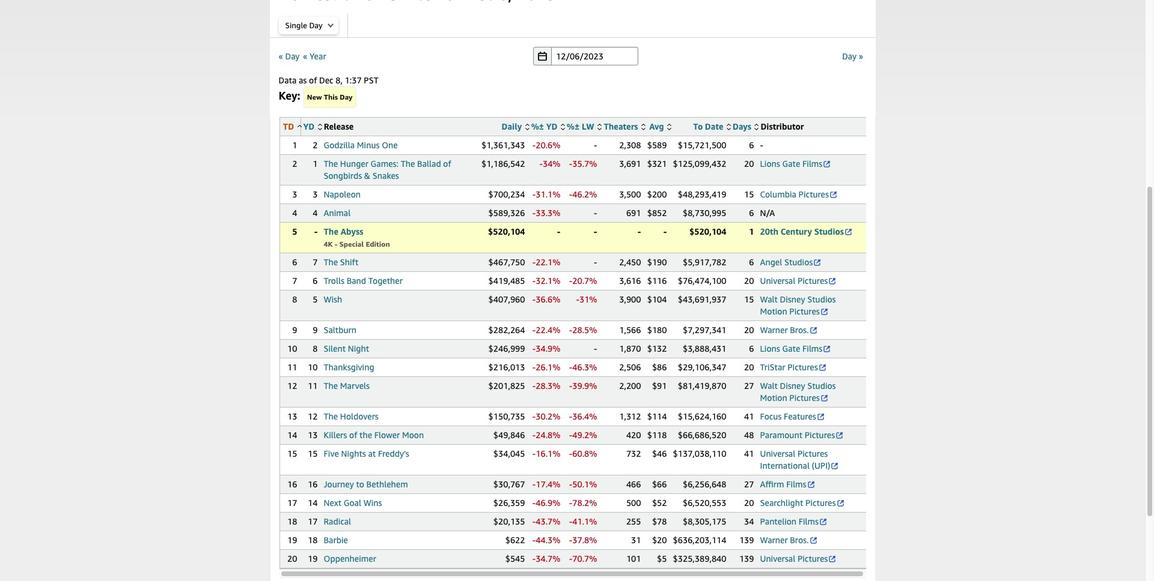 Task type: describe. For each thing, give the bounding box(es) containing it.
13 for 13 killers of the flower moon
[[308, 430, 318, 441]]

2 yd from the left
[[546, 121, 558, 132]]

lions gate films link for 20
[[760, 159, 832, 169]]

studios for 27
[[808, 381, 836, 391]]

day right this
[[340, 93, 353, 102]]

20 for searchlight pictures
[[744, 498, 754, 509]]

radical link
[[324, 517, 351, 527]]

- for -17.4%
[[533, 480, 536, 490]]

9 for 9
[[292, 325, 297, 335]]

1 « from the left
[[279, 51, 283, 61]]

wins
[[364, 498, 382, 509]]

walt for 27
[[760, 381, 778, 391]]

19 for 19 oppenheimer
[[308, 554, 318, 565]]

films down searchlight pictures link on the right of page
[[799, 517, 819, 527]]

19 for 19
[[287, 536, 297, 546]]

universal for 41
[[760, 449, 796, 459]]

28.5%
[[573, 325, 597, 335]]

together
[[368, 276, 403, 286]]

3,691
[[619, 159, 641, 169]]

34
[[744, 517, 754, 527]]

- for -24.8%
[[533, 430, 536, 441]]

release
[[324, 121, 354, 132]]

shift
[[340, 257, 359, 268]]

- for -34%
[[540, 159, 543, 169]]

255
[[626, 517, 641, 527]]

6 left angel
[[749, 257, 754, 268]]

universal pictures link for 139
[[760, 554, 837, 565]]

- for -46.9%
[[533, 498, 536, 509]]

wish link
[[324, 295, 342, 305]]

games:
[[371, 159, 399, 169]]

napoleon
[[324, 189, 361, 200]]

films up columbia pictures link
[[803, 159, 823, 169]]

- for -22.1%
[[533, 257, 536, 268]]

universal for 139
[[760, 554, 796, 565]]

hunger
[[340, 159, 369, 169]]

five nights at freddy's link
[[324, 449, 409, 459]]

11 for 11
[[287, 363, 297, 373]]

6 left the n/a
[[749, 208, 754, 218]]

$49,846
[[493, 430, 525, 441]]

6 left 7 the shift
[[292, 257, 297, 268]]

6 n/a
[[749, 208, 775, 218]]

universal for 20
[[760, 276, 796, 286]]

2 horizontal spatial 1
[[749, 227, 754, 237]]

6 down the days link
[[749, 140, 754, 150]]

$132
[[647, 344, 667, 354]]

to
[[356, 480, 364, 490]]

lions gate films link for 6
[[760, 344, 832, 354]]

to date link
[[693, 121, 731, 132]]

affirm films
[[760, 480, 807, 490]]

2 godzilla minus one
[[313, 140, 398, 150]]

$86
[[652, 363, 667, 373]]

-32.1%
[[533, 276, 561, 286]]

- for -43.7%
[[533, 517, 536, 527]]

moon
[[402, 430, 424, 441]]

$66
[[652, 480, 667, 490]]

- for -46.3%
[[569, 363, 573, 373]]

12 for 12
[[287, 381, 297, 391]]

46.2%
[[573, 189, 597, 200]]

20th century studios link
[[760, 227, 853, 237]]

$81,419,870
[[678, 381, 727, 391]]

pictures for $48,293,419
[[799, 189, 829, 200]]

33.3%
[[536, 208, 561, 218]]

universal pictures for 20
[[760, 276, 828, 286]]

13 for 13
[[287, 412, 297, 422]]

78.2%
[[573, 498, 597, 509]]

6 trolls band together
[[313, 276, 403, 286]]

universal pictures for 139
[[760, 554, 828, 565]]

universal pictures international (upi) link
[[760, 449, 840, 471]]

pictures for $137,038,110
[[798, 449, 828, 459]]

ballad
[[417, 159, 441, 169]]

4 for 4
[[292, 208, 297, 218]]

trolls band together link
[[324, 276, 403, 286]]

day left « year 'link'
[[285, 51, 300, 61]]

-28.5%
[[569, 325, 597, 335]]

next goal wins link
[[324, 498, 382, 509]]

journey to bethlehem link
[[324, 480, 408, 490]]

-49.2%
[[569, 430, 597, 441]]

n/a
[[760, 208, 775, 218]]

46.9%
[[536, 498, 561, 509]]

0 horizontal spatial 1
[[292, 140, 297, 150]]

16 journey to bethlehem
[[308, 480, 408, 490]]

- for -33.3%
[[533, 208, 536, 218]]

universal pictures link for 20
[[760, 276, 837, 286]]

lions for 20
[[760, 159, 780, 169]]

500
[[626, 498, 641, 509]]

101
[[626, 554, 641, 565]]

day left » at the top right of the page
[[842, 51, 857, 61]]

%± yd link
[[531, 121, 565, 132]]

2,308
[[619, 140, 641, 150]]

- for -36.6%
[[533, 295, 536, 305]]

freddy's
[[378, 449, 409, 459]]

20 for lions gate films
[[744, 159, 754, 169]]

studios for 1
[[814, 227, 844, 237]]

- for -60.8%
[[569, 449, 573, 459]]

6 right $3,888,431
[[749, 344, 754, 354]]

-46.3%
[[569, 363, 597, 373]]

27 for walt disney studios motion pictures
[[744, 381, 754, 391]]

$201,825
[[489, 381, 525, 391]]

41 for focus features
[[744, 412, 754, 422]]

-44.3%
[[533, 536, 561, 546]]

4 for 4 animal
[[313, 208, 318, 218]]

17 for 17
[[287, 498, 297, 509]]

41 for universal pictures international (upi)
[[744, 449, 754, 459]]

10 for 10
[[287, 344, 297, 354]]

- for -26.1%
[[533, 363, 536, 373]]

- for -39.9%
[[569, 381, 573, 391]]

- for -50.1%
[[569, 480, 573, 490]]

day left dropdown icon
[[309, 20, 323, 30]]

420
[[626, 430, 641, 441]]

$467,750
[[489, 257, 525, 268]]

12 for 12 the holdovers
[[308, 412, 318, 422]]

14 for 14 next goal wins
[[308, 498, 318, 509]]

the hunger games: the ballad of songbirds & snakes link
[[324, 159, 451, 181]]

theaters
[[604, 121, 638, 132]]

the for 11 the marvels
[[324, 381, 338, 391]]

- for -35.7%
[[569, 159, 573, 169]]

dropdown image
[[327, 23, 333, 28]]

-70.7%
[[569, 554, 597, 565]]

36.6%
[[536, 295, 561, 305]]

- for -20.7%
[[569, 276, 573, 286]]

single
[[285, 20, 307, 30]]

1 inside 1 the hunger games: the ballad of songbirds & snakes
[[313, 159, 318, 169]]

gate for 6
[[782, 344, 800, 354]]

27 for affirm films
[[744, 480, 754, 490]]

- for -36.4%
[[569, 412, 573, 422]]

warner bros. for 20
[[760, 325, 809, 335]]

1 the hunger games: the ballad of songbirds & snakes
[[313, 159, 451, 181]]

- for -28.3%
[[533, 381, 536, 391]]

2 $520,104 from the left
[[690, 227, 727, 237]]

6 -
[[749, 140, 764, 150]]

angel studios
[[760, 257, 813, 268]]

60.8%
[[573, 449, 597, 459]]

8 for 8
[[292, 295, 297, 305]]

saltburn link
[[324, 325, 357, 335]]

at
[[368, 449, 376, 459]]

special
[[340, 240, 364, 249]]

- for -28.5%
[[569, 325, 573, 335]]

the for 7 the shift
[[324, 257, 338, 268]]

focus
[[760, 412, 782, 422]]

songbirds
[[324, 171, 362, 181]]

%± lw link
[[567, 121, 602, 132]]

139 for warner bros.
[[739, 536, 754, 546]]

tristar pictures link
[[760, 363, 827, 373]]

tristar
[[760, 363, 785, 373]]

$7,297,341
[[683, 325, 727, 335]]

data as of dec 8, 1:37 pst
[[279, 75, 379, 85]]

-36.4%
[[569, 412, 597, 422]]

pictures for $29,106,347
[[788, 363, 818, 373]]

walt disney studios motion pictures link for 15
[[760, 295, 836, 317]]

5 wish
[[313, 295, 342, 305]]

9 for 9 saltburn
[[313, 325, 318, 335]]

band
[[347, 276, 366, 286]]

-41.1%
[[569, 517, 597, 527]]

warner bros. for 139
[[760, 536, 809, 546]]

14 next goal wins
[[308, 498, 382, 509]]

31
[[631, 536, 641, 546]]

goal
[[344, 498, 361, 509]]

37.8%
[[573, 536, 597, 546]]

focus features
[[760, 412, 816, 422]]

pictures for $66,686,520
[[805, 430, 835, 441]]

searchlight
[[760, 498, 803, 509]]

$545
[[505, 554, 525, 565]]

17 for 17 radical
[[308, 517, 318, 527]]

motion for 15
[[760, 307, 787, 317]]

gate for 20
[[782, 159, 800, 169]]

$43,691,937
[[678, 295, 727, 305]]

20 for warner bros.
[[744, 325, 754, 335]]

22.1%
[[536, 257, 561, 268]]



Task type: vqa. For each thing, say whether or not it's contained in the screenshot.


Task type: locate. For each thing, give the bounding box(es) containing it.
$520,104 down $589,326
[[488, 227, 525, 237]]

%± up -20.6% at the left of page
[[531, 121, 544, 132]]

lions gate films up columbia pictures
[[760, 159, 823, 169]]

3 left 3 napoleon on the top of the page
[[292, 189, 297, 200]]

walt disney studios motion pictures
[[760, 295, 836, 317], [760, 381, 836, 403]]

0 vertical spatial motion
[[760, 307, 787, 317]]

2 for 2
[[292, 159, 297, 169]]

8 left 5 wish
[[292, 295, 297, 305]]

2 universal pictures from the top
[[760, 554, 828, 565]]

new
[[307, 93, 322, 102]]

films up the searchlight pictures
[[787, 480, 807, 490]]

- for -34.9%
[[533, 344, 536, 354]]

0 vertical spatial 11
[[287, 363, 297, 373]]

0 horizontal spatial 7
[[292, 276, 297, 286]]

1 walt disney studios motion pictures from the top
[[760, 295, 836, 317]]

films up the tristar pictures link
[[803, 344, 823, 354]]

12 left the holdovers link
[[308, 412, 318, 422]]

2 universal pictures link from the top
[[760, 554, 837, 565]]

warner up tristar
[[760, 325, 788, 335]]

10 up 11 the marvels
[[308, 363, 318, 373]]

1 horizontal spatial 8
[[313, 344, 318, 354]]

14 for 14
[[287, 430, 297, 441]]

1 vertical spatial 5
[[313, 295, 318, 305]]

0 horizontal spatial of
[[309, 75, 317, 85]]

18 left 17 radical
[[287, 517, 297, 527]]

2 139 from the top
[[739, 554, 754, 565]]

- for -32.1%
[[533, 276, 536, 286]]

0 vertical spatial lions gate films link
[[760, 159, 832, 169]]

of for moon
[[349, 430, 357, 441]]

13 left killers
[[308, 430, 318, 441]]

$8,730,995
[[683, 208, 727, 218]]

lions gate films up the tristar pictures link
[[760, 344, 823, 354]]

16 for 16 journey to bethlehem
[[308, 480, 318, 490]]

1 vertical spatial 10
[[308, 363, 318, 373]]

« year link
[[303, 51, 326, 61]]

universal down angel
[[760, 276, 796, 286]]

10
[[287, 344, 297, 354], [308, 363, 318, 373]]

of
[[309, 75, 317, 85], [443, 159, 451, 169], [349, 430, 357, 441]]

0 horizontal spatial 3
[[292, 189, 297, 200]]

1 vertical spatial universal
[[760, 449, 796, 459]]

$3,888,431
[[683, 344, 727, 354]]

2 lions gate films link from the top
[[760, 344, 832, 354]]

radical
[[324, 517, 351, 527]]

1 down the yd link
[[313, 159, 318, 169]]

trolls
[[324, 276, 344, 286]]

3 up 4 animal on the left top of page
[[313, 189, 318, 200]]

yd up 20.6%
[[546, 121, 558, 132]]

silent night link
[[324, 344, 369, 354]]

1 vertical spatial 1
[[313, 159, 318, 169]]

1 vertical spatial lions gate films
[[760, 344, 823, 354]]

lions for 6
[[760, 344, 780, 354]]

0 vertical spatial universal pictures
[[760, 276, 828, 286]]

20 left tristar
[[744, 363, 754, 373]]

the inside - the abyss 4k - special edition
[[324, 227, 338, 237]]

20 for universal pictures
[[744, 276, 754, 286]]

-31.1%
[[533, 189, 561, 200]]

1 left 20th at the right of the page
[[749, 227, 754, 237]]

-16.1%
[[533, 449, 561, 459]]

data
[[279, 75, 297, 85]]

1 vertical spatial lions gate films link
[[760, 344, 832, 354]]

0 vertical spatial disney
[[780, 295, 805, 305]]

yd
[[303, 121, 315, 132], [546, 121, 558, 132]]

0 horizontal spatial 4
[[292, 208, 297, 218]]

1 horizontal spatial %±
[[567, 121, 580, 132]]

-37.8%
[[569, 536, 597, 546]]

the left ballad
[[401, 159, 415, 169]]

4 left 4 animal on the left top of page
[[292, 208, 297, 218]]

2 disney from the top
[[780, 381, 805, 391]]

pictures inside universal pictures international (upi)
[[798, 449, 828, 459]]

1 $520,104 from the left
[[488, 227, 525, 237]]

0 vertical spatial warner bros. link
[[760, 325, 818, 335]]

lions gate films for 6
[[760, 344, 823, 354]]

%± left the lw
[[567, 121, 580, 132]]

0 horizontal spatial %±
[[531, 121, 544, 132]]

warner bros. link down 'pantelion films'
[[760, 536, 818, 546]]

warner bros. link
[[760, 325, 818, 335], [760, 536, 818, 546]]

2 27 from the top
[[744, 480, 754, 490]]

41.1%
[[573, 517, 597, 527]]

- for -49.2%
[[569, 430, 573, 441]]

0 vertical spatial 17
[[287, 498, 297, 509]]

1 gate from the top
[[782, 159, 800, 169]]

16 for 16
[[287, 480, 297, 490]]

12 left 11 the marvels
[[287, 381, 297, 391]]

the for 12 the holdovers
[[324, 412, 338, 422]]

1 walt disney studios motion pictures link from the top
[[760, 295, 836, 317]]

1 horizontal spatial 9
[[313, 325, 318, 335]]

17 left next
[[287, 498, 297, 509]]

13 left 12 the holdovers
[[287, 412, 297, 422]]

- for -46.2%
[[569, 189, 573, 200]]

distributor
[[761, 121, 804, 132]]

2 walt from the top
[[760, 381, 778, 391]]

lions gate films
[[760, 159, 823, 169], [760, 344, 823, 354]]

motion for 27
[[760, 393, 787, 403]]

of left the
[[349, 430, 357, 441]]

0 vertical spatial 2
[[313, 140, 318, 150]]

1 vertical spatial walt
[[760, 381, 778, 391]]

2 3 from the left
[[313, 189, 318, 200]]

universal pictures link down angel studios link at the right top
[[760, 276, 837, 286]]

killers of the flower moon link
[[324, 430, 424, 441]]

19 down the 18 barbie
[[308, 554, 318, 565]]

9 left 9 saltburn
[[292, 325, 297, 335]]

0 horizontal spatial yd
[[303, 121, 315, 132]]

days link
[[733, 121, 759, 132]]

walt disney studios motion pictures for 27
[[760, 381, 836, 403]]

0 vertical spatial 139
[[739, 536, 754, 546]]

$589,326
[[489, 208, 525, 218]]

- the abyss 4k - special edition
[[314, 227, 390, 249]]

night
[[348, 344, 369, 354]]

27 left the affirm
[[744, 480, 754, 490]]

lions gate films link up columbia pictures
[[760, 159, 832, 169]]

day » link
[[842, 51, 863, 61]]

2 4 from the left
[[313, 208, 318, 218]]

0 vertical spatial 1
[[292, 140, 297, 150]]

day
[[309, 20, 323, 30], [285, 51, 300, 61], [842, 51, 857, 61], [340, 93, 353, 102]]

0 horizontal spatial «
[[279, 51, 283, 61]]

18 left barbie link at the bottom
[[308, 536, 318, 546]]

1 lions gate films from the top
[[760, 159, 823, 169]]

0 horizontal spatial 16
[[287, 480, 297, 490]]

1 vertical spatial walt disney studios motion pictures
[[760, 381, 836, 403]]

$52
[[652, 498, 667, 509]]

universal pictures
[[760, 276, 828, 286], [760, 554, 828, 565]]

single day
[[285, 20, 323, 30]]

5 left wish at the left bottom of the page
[[313, 295, 318, 305]]

1 lions gate films link from the top
[[760, 159, 832, 169]]

-28.3%
[[533, 381, 561, 391]]

warner bros. link up 'tristar pictures'
[[760, 325, 818, 335]]

animal link
[[324, 208, 351, 218]]

9
[[292, 325, 297, 335], [313, 325, 318, 335]]

studios down angel studios link at the right top
[[808, 295, 836, 305]]

0 vertical spatial walt
[[760, 295, 778, 305]]

1 horizontal spatial 17
[[308, 517, 318, 527]]

1 horizontal spatial 7
[[313, 257, 318, 268]]

0 horizontal spatial 10
[[287, 344, 297, 354]]

pictures for $6,520,553
[[806, 498, 836, 509]]

7 left the shift link
[[313, 257, 318, 268]]

10 for 10 thanksgiving
[[308, 363, 318, 373]]

139 for universal pictures
[[739, 554, 754, 565]]

pictures for $325,389,840
[[798, 554, 828, 565]]

2 lions gate films from the top
[[760, 344, 823, 354]]

2,506
[[619, 363, 641, 373]]

studios down the tristar pictures link
[[808, 381, 836, 391]]

-22.4%
[[533, 325, 561, 335]]

holdovers
[[340, 412, 379, 422]]

1 horizontal spatial 16
[[308, 480, 318, 490]]

pantelion films link
[[760, 517, 828, 527]]

1 walt from the top
[[760, 295, 778, 305]]

1 universal pictures link from the top
[[760, 276, 837, 286]]

1 horizontal spatial 5
[[313, 295, 318, 305]]

walt disney studios motion pictures link for 27
[[760, 381, 836, 403]]

universal up international
[[760, 449, 796, 459]]

daily link
[[502, 121, 529, 132]]

avg
[[649, 121, 664, 132]]

1 27 from the top
[[744, 381, 754, 391]]

3,900
[[619, 295, 641, 305]]

2 bros. from the top
[[790, 536, 809, 546]]

$325,389,840
[[673, 554, 727, 565]]

tristar pictures
[[760, 363, 818, 373]]

gate up the tristar pictures link
[[782, 344, 800, 354]]

lions gate films link up the tristar pictures link
[[760, 344, 832, 354]]

8 for 8 silent night
[[313, 344, 318, 354]]

Date with format m m/d d/y y y y text field
[[551, 47, 639, 66]]

2 16 from the left
[[308, 480, 318, 490]]

2 « from the left
[[303, 51, 307, 61]]

bros. down pantelion films link
[[790, 536, 809, 546]]

$20
[[652, 536, 667, 546]]

universal inside universal pictures international (upi)
[[760, 449, 796, 459]]

5 left the abyss link
[[292, 227, 297, 237]]

1 41 from the top
[[744, 412, 754, 422]]

14 left killers
[[287, 430, 297, 441]]

1 warner from the top
[[760, 325, 788, 335]]

2 9 from the left
[[313, 325, 318, 335]]

3 universal from the top
[[760, 554, 796, 565]]

1 vertical spatial warner bros. link
[[760, 536, 818, 546]]

universal pictures link down pantelion films link
[[760, 554, 837, 565]]

0 vertical spatial lions
[[760, 159, 780, 169]]

2 %± from the left
[[567, 121, 580, 132]]

6 left trolls
[[313, 276, 318, 286]]

lions gate films for 20
[[760, 159, 823, 169]]

20 right $7,297,341
[[744, 325, 754, 335]]

lions down 6 -
[[760, 159, 780, 169]]

0 horizontal spatial 18
[[287, 517, 297, 527]]

18
[[287, 517, 297, 527], [308, 536, 318, 546]]

0 horizontal spatial 13
[[287, 412, 297, 422]]

- for -22.4%
[[533, 325, 536, 335]]

1 139 from the top
[[739, 536, 754, 546]]

0 vertical spatial universal
[[760, 276, 796, 286]]

1 horizontal spatial 11
[[308, 381, 318, 391]]

19 oppenheimer
[[308, 554, 376, 565]]

walt down tristar
[[760, 381, 778, 391]]

7 for 7
[[292, 276, 297, 286]]

2 motion from the top
[[760, 393, 787, 403]]

1 vertical spatial 41
[[744, 449, 754, 459]]

0 vertical spatial 18
[[287, 517, 297, 527]]

0 horizontal spatial 12
[[287, 381, 297, 391]]

warner down pantelion
[[760, 536, 788, 546]]

1 motion from the top
[[760, 307, 787, 317]]

of right ballad
[[443, 159, 451, 169]]

$5
[[657, 554, 667, 565]]

17 radical
[[308, 517, 351, 527]]

1 bros. from the top
[[790, 325, 809, 335]]

0 vertical spatial 5
[[292, 227, 297, 237]]

11
[[287, 363, 297, 373], [308, 381, 318, 391]]

2 warner from the top
[[760, 536, 788, 546]]

1 lions from the top
[[760, 159, 780, 169]]

3 for 3
[[292, 189, 297, 200]]

41 up 48
[[744, 412, 754, 422]]

1 horizontal spatial 4
[[313, 208, 318, 218]]

studios for 15
[[808, 295, 836, 305]]

- for -41.1%
[[569, 517, 573, 527]]

yd left release
[[303, 121, 315, 132]]

- for -31.1%
[[533, 189, 536, 200]]

20 down 6 -
[[744, 159, 754, 169]]

0 horizontal spatial 17
[[287, 498, 297, 509]]

studios right angel
[[785, 257, 813, 268]]

1 horizontal spatial $520,104
[[690, 227, 727, 237]]

%± lw
[[567, 121, 594, 132]]

pictures
[[799, 189, 829, 200], [798, 276, 828, 286], [790, 307, 820, 317], [788, 363, 818, 373], [790, 393, 820, 403], [805, 430, 835, 441], [798, 449, 828, 459], [806, 498, 836, 509], [798, 554, 828, 565]]

motion down angel
[[760, 307, 787, 317]]

1 universal pictures from the top
[[760, 276, 828, 286]]

- for -44.3%
[[533, 536, 536, 546]]

%± yd
[[531, 121, 558, 132]]

- for -30.2%
[[533, 412, 536, 422]]

1 vertical spatial 7
[[292, 276, 297, 286]]

the for 1 the hunger games: the ballad of songbirds & snakes
[[324, 159, 338, 169]]

warner bros. link for 139
[[760, 536, 818, 546]]

2 vertical spatial of
[[349, 430, 357, 441]]

napoleon link
[[324, 189, 361, 200]]

1 %± from the left
[[531, 121, 544, 132]]

oppenheimer link
[[324, 554, 376, 565]]

2 universal from the top
[[760, 449, 796, 459]]

1 vertical spatial lions
[[760, 344, 780, 354]]

1 vertical spatial 14
[[308, 498, 318, 509]]

1 horizontal spatial 19
[[308, 554, 318, 565]]

1 universal from the top
[[760, 276, 796, 286]]

the up 4k
[[324, 227, 338, 237]]

$520,104 down $8,730,995
[[690, 227, 727, 237]]

1 16 from the left
[[287, 480, 297, 490]]

1 horizontal spatial 10
[[308, 363, 318, 373]]

17
[[287, 498, 297, 509], [308, 517, 318, 527]]

to date
[[693, 121, 724, 132]]

1 vertical spatial bros.
[[790, 536, 809, 546]]

lions
[[760, 159, 780, 169], [760, 344, 780, 354]]

1,566
[[619, 325, 641, 335]]

11 down 10 thanksgiving
[[308, 381, 318, 391]]

3 napoleon
[[313, 189, 361, 200]]

2 vertical spatial universal
[[760, 554, 796, 565]]

1 vertical spatial 19
[[308, 554, 318, 565]]

$8,305,175
[[683, 517, 727, 527]]

walt disney studios motion pictures up features
[[760, 381, 836, 403]]

$5,917,782
[[683, 257, 727, 268]]

walt for 15
[[760, 295, 778, 305]]

warner bros. up 'tristar pictures'
[[760, 325, 809, 335]]

1 warner bros. link from the top
[[760, 325, 818, 335]]

139
[[739, 536, 754, 546], [739, 554, 754, 565]]

(upi)
[[812, 461, 831, 471]]

walt disney studios motion pictures down angel studios link at the right top
[[760, 295, 836, 317]]

1 vertical spatial 17
[[308, 517, 318, 527]]

0 vertical spatial of
[[309, 75, 317, 85]]

1 left godzilla
[[292, 140, 297, 150]]

pictures for $76,474,100
[[798, 276, 828, 286]]

2 41 from the top
[[744, 449, 754, 459]]

2 vertical spatial 1
[[749, 227, 754, 237]]

1 vertical spatial universal pictures
[[760, 554, 828, 565]]

$15,721,500
[[678, 140, 727, 150]]

1 vertical spatial warner bros.
[[760, 536, 809, 546]]

1 horizontal spatial 13
[[308, 430, 318, 441]]

2,450
[[619, 257, 641, 268]]

10 left silent
[[287, 344, 297, 354]]

19
[[287, 536, 297, 546], [308, 554, 318, 565]]

1 vertical spatial 11
[[308, 381, 318, 391]]

bros. up the tristar pictures link
[[790, 325, 809, 335]]

0 vertical spatial warner bros.
[[760, 325, 809, 335]]

the up songbirds at the top left
[[324, 159, 338, 169]]

9 left saltburn link
[[313, 325, 318, 335]]

warner bros. down 'pantelion films'
[[760, 536, 809, 546]]

1 horizontal spatial 14
[[308, 498, 318, 509]]

0 horizontal spatial 5
[[292, 227, 297, 237]]

18 for 18 barbie
[[308, 536, 318, 546]]

5 for 5 wish
[[313, 295, 318, 305]]

0 vertical spatial 14
[[287, 430, 297, 441]]

1 9 from the left
[[292, 325, 297, 335]]

1 vertical spatial warner
[[760, 536, 788, 546]]

walt disney studios motion pictures link up features
[[760, 381, 836, 403]]

1 horizontal spatial 1
[[313, 159, 318, 169]]

7 for 7 the shift
[[313, 257, 318, 268]]

2 warner bros. link from the top
[[760, 536, 818, 546]]

0 horizontal spatial 14
[[287, 430, 297, 441]]

warner for 139
[[760, 536, 788, 546]]

20 left 19 oppenheimer
[[287, 554, 297, 565]]

$520,104
[[488, 227, 525, 237], [690, 227, 727, 237]]

1 horizontal spatial 12
[[308, 412, 318, 422]]

1 vertical spatial 8
[[313, 344, 318, 354]]

0 horizontal spatial 8
[[292, 295, 297, 305]]

universal pictures down angel studios link at the right top
[[760, 276, 828, 286]]

-78.2%
[[569, 498, 597, 509]]

1 vertical spatial 139
[[739, 554, 754, 565]]

11 for 11 the marvels
[[308, 381, 318, 391]]

2 walt disney studios motion pictures from the top
[[760, 381, 836, 403]]

0 vertical spatial bros.
[[790, 325, 809, 335]]

5 for 5
[[292, 227, 297, 237]]

disney for 27
[[780, 381, 805, 391]]

%±
[[531, 121, 544, 132], [567, 121, 580, 132]]

3 for 3 napoleon
[[313, 189, 318, 200]]

1 4 from the left
[[292, 208, 297, 218]]

1 vertical spatial 13
[[308, 430, 318, 441]]

0 vertical spatial gate
[[782, 159, 800, 169]]

-35.7%
[[569, 159, 597, 169]]

20th century studios
[[760, 227, 844, 237]]

1 vertical spatial 2
[[292, 159, 297, 169]]

- for -34.7%
[[533, 554, 536, 565]]

- for -16.1%
[[533, 449, 536, 459]]

0 vertical spatial walt disney studios motion pictures link
[[760, 295, 836, 317]]

- for -20.6%
[[533, 140, 536, 150]]

18 for 18
[[287, 517, 297, 527]]

$200
[[647, 189, 667, 200]]

nights
[[341, 449, 366, 459]]

2 walt disney studios motion pictures link from the top
[[760, 381, 836, 403]]

20 for tristar pictures
[[744, 363, 754, 373]]

motion up focus
[[760, 393, 787, 403]]

universal pictures down pantelion films link
[[760, 554, 828, 565]]

- for -37.8%
[[569, 536, 573, 546]]

0 vertical spatial universal pictures link
[[760, 276, 837, 286]]

gate up columbia pictures
[[782, 159, 800, 169]]

2 gate from the top
[[782, 344, 800, 354]]

2
[[313, 140, 318, 150], [292, 159, 297, 169]]

1 3 from the left
[[292, 189, 297, 200]]

17 up the 18 barbie
[[308, 517, 318, 527]]

1 vertical spatial 27
[[744, 480, 754, 490]]

1 yd from the left
[[303, 121, 315, 132]]

$150,735
[[489, 412, 525, 422]]

disney for 15
[[780, 295, 805, 305]]

2 for 2 godzilla minus one
[[313, 140, 318, 150]]

1 horizontal spatial of
[[349, 430, 357, 441]]

2 lions from the top
[[760, 344, 780, 354]]

8 left silent
[[313, 344, 318, 354]]

- for -31%
[[576, 295, 580, 305]]

0 vertical spatial 7
[[313, 257, 318, 268]]

7 left trolls
[[292, 276, 297, 286]]

bros. for 20
[[790, 325, 809, 335]]

of inside 1 the hunger games: the ballad of songbirds & snakes
[[443, 159, 451, 169]]

$852
[[647, 208, 667, 218]]

the up killers
[[324, 412, 338, 422]]

0 horizontal spatial $520,104
[[488, 227, 525, 237]]

-46.2%
[[569, 189, 597, 200]]

43.7%
[[536, 517, 561, 527]]

« up the data
[[279, 51, 283, 61]]

1 horizontal spatial «
[[303, 51, 307, 61]]

$125,099,432
[[673, 159, 727, 169]]

-46.9%
[[533, 498, 561, 509]]

2,200
[[619, 381, 641, 391]]

1,312
[[619, 412, 641, 422]]

marvels
[[340, 381, 370, 391]]

the for - the abyss 4k - special edition
[[324, 227, 338, 237]]

columbia pictures
[[760, 189, 829, 200]]

14 left next
[[308, 498, 318, 509]]

walt down angel
[[760, 295, 778, 305]]

0 horizontal spatial 2
[[292, 159, 297, 169]]

lions up tristar
[[760, 344, 780, 354]]

0 vertical spatial walt disney studios motion pictures
[[760, 295, 836, 317]]

1 vertical spatial of
[[443, 159, 451, 169]]

&
[[364, 171, 370, 181]]

11 left 10 thanksgiving
[[287, 363, 297, 373]]

1 warner bros. from the top
[[760, 325, 809, 335]]

0 vertical spatial 27
[[744, 381, 754, 391]]

0 vertical spatial 12
[[287, 381, 297, 391]]

0 vertical spatial warner
[[760, 325, 788, 335]]

1 vertical spatial disney
[[780, 381, 805, 391]]

41 down 48
[[744, 449, 754, 459]]

disney down the tristar pictures link
[[780, 381, 805, 391]]

2 warner bros. from the top
[[760, 536, 809, 546]]

1 horizontal spatial 18
[[308, 536, 318, 546]]

20 up 34
[[744, 498, 754, 509]]

the down 4k
[[324, 257, 338, 268]]

disney down angel studios link at the right top
[[780, 295, 805, 305]]

1 disney from the top
[[780, 295, 805, 305]]

4 left animal
[[313, 208, 318, 218]]

1 horizontal spatial yd
[[546, 121, 558, 132]]

0 vertical spatial 8
[[292, 295, 297, 305]]

0 vertical spatial lions gate films
[[760, 159, 823, 169]]

calendar image
[[538, 51, 547, 61]]

- for -70.7%
[[569, 554, 573, 565]]

$622
[[505, 536, 525, 546]]

of right as
[[309, 75, 317, 85]]

warner bros.
[[760, 325, 809, 335], [760, 536, 809, 546]]

31%
[[580, 295, 597, 305]]

0 vertical spatial 41
[[744, 412, 754, 422]]



